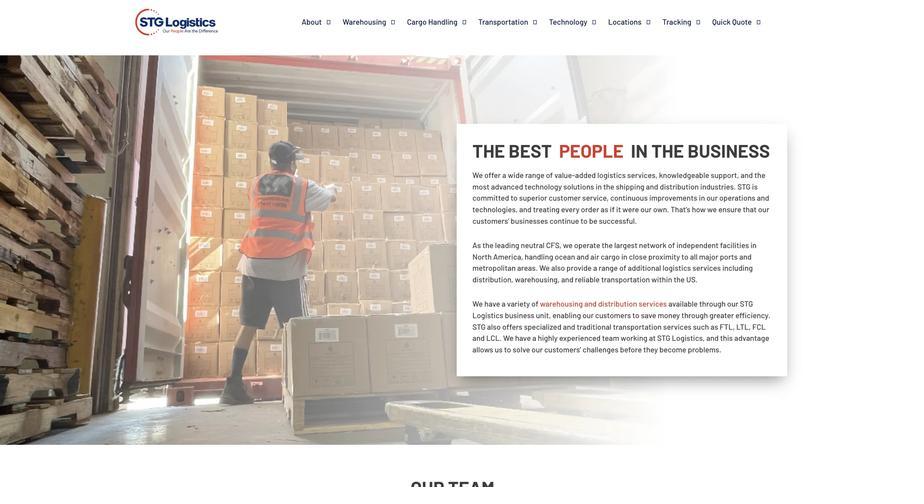 Task type: describe. For each thing, give the bounding box(es) containing it.
and left 'air'
[[577, 252, 589, 261]]

the left us.
[[674, 275, 685, 284]]

metropolitan
[[473, 264, 516, 273]]

our left the own.
[[641, 205, 652, 214]]

greater
[[710, 311, 735, 320]]

to down advanced
[[511, 193, 518, 203]]

in up the "how"
[[699, 193, 706, 203]]

stg usa image
[[132, 0, 221, 47]]

to inside 'as the leading neutral cfs, we operate the largest network of independent facilities in north america, handling ocean and air cargo in close proximity to all major ports and metropolitan areas. we also provide a range of additional logistics services including distribution, warehousing, and reliable transportation within the us.'
[[682, 252, 689, 261]]

quick quote link
[[713, 17, 773, 27]]

stg inside we offer a wide range of value-added logistics services, knowledgeable support, and the most advanced technology solutions in the shipping and distribution industries. stg is committed to superior customer service, continuous improvements in our operations and technologies, and treating every order as if it were our own. that's how we ensure that our customers' businesses continue to be successful.
[[738, 182, 751, 191]]

our right that
[[759, 205, 770, 214]]

highly
[[538, 334, 558, 343]]

within
[[652, 275, 673, 284]]

1 vertical spatial services
[[639, 299, 667, 308]]

it
[[617, 205, 621, 214]]

handling
[[525, 252, 554, 261]]

in up "service,"
[[596, 182, 602, 191]]

and down enabling
[[563, 322, 576, 331]]

were
[[623, 205, 639, 214]]

have inside "available through our stg logistics business unit, enabling our customers to save money through greater efficiency. stg also offers specialized and traditional transportation services such as ftl, ltl, fcl and lcl. we have a highly experienced team working at stg logistics, and this advantage allows us to solve our customers' challenges before they become problems."
[[515, 334, 531, 343]]

ensure
[[719, 205, 742, 214]]

solutions
[[564, 182, 595, 191]]

1 vertical spatial distribution
[[599, 299, 638, 308]]

services,
[[628, 170, 658, 180]]

as the leading neutral cfs, we operate the largest network of independent facilities in north america, handling ocean and air cargo in close proximity to all major ports and metropolitan areas. we also provide a range of additional logistics services including distribution, warehousing, and reliable transportation within the us.
[[473, 241, 757, 284]]

enabling
[[553, 311, 581, 320]]

the right as
[[483, 241, 494, 250]]

and down provide
[[562, 275, 574, 284]]

most
[[473, 182, 490, 191]]

the up is
[[755, 170, 766, 180]]

transportation
[[479, 17, 529, 26]]

of down cargo
[[620, 264, 627, 273]]

committed
[[473, 193, 509, 203]]

all
[[691, 252, 698, 261]]

cargo
[[601, 252, 620, 261]]

treating
[[533, 205, 560, 214]]

customers
[[596, 311, 631, 320]]

we up logistics
[[473, 299, 483, 308]]

the up "service,"
[[604, 182, 615, 191]]

business
[[688, 139, 771, 161]]

logistics inside we offer a wide range of value-added logistics services, knowledgeable support, and the most advanced technology solutions in the shipping and distribution industries. stg is committed to superior customer service, continuous improvements in our operations and technologies, and treating every order as if it were our own. that's how we ensure that our customers' businesses continue to be successful.
[[598, 170, 626, 180]]

working
[[621, 334, 648, 343]]

in right facilities
[[751, 241, 757, 250]]

us.
[[687, 275, 698, 284]]

logistics
[[473, 311, 504, 320]]

technology link
[[549, 17, 609, 27]]

of up unit,
[[532, 299, 539, 308]]

transportation inside "available through our stg logistics business unit, enabling our customers to save money through greater efficiency. stg also offers specialized and traditional transportation services such as ftl, ltl, fcl and lcl. we have a highly experienced team working at stg logistics, and this advantage allows us to solve our customers' challenges before they become problems."
[[613, 322, 662, 331]]

own.
[[654, 205, 670, 214]]

locations
[[609, 17, 642, 26]]

as inside "available through our stg logistics business unit, enabling our customers to save money through greater efficiency. stg also offers specialized and traditional transportation services such as ftl, ltl, fcl and lcl. we have a highly experienced team working at stg logistics, and this advantage allows us to solve our customers' challenges before they become problems."
[[711, 322, 719, 331]]

our up greater
[[728, 299, 739, 308]]

save
[[641, 311, 657, 320]]

the best people in the business
[[473, 139, 771, 161]]

facilities
[[721, 241, 750, 250]]

operate
[[575, 241, 601, 250]]

shipping
[[616, 182, 645, 191]]

such
[[694, 322, 710, 331]]

technology
[[525, 182, 562, 191]]

that
[[743, 205, 757, 214]]

ports
[[720, 252, 738, 261]]

team
[[603, 334, 620, 343]]

how
[[692, 205, 706, 214]]

and down is
[[757, 193, 770, 203]]

a inside "available through our stg logistics business unit, enabling our customers to save money through greater efficiency. stg also offers specialized and traditional transportation services such as ftl, ltl, fcl and lcl. we have a highly experienced team working at stg logistics, and this advantage allows us to solve our customers' challenges before they become problems."
[[533, 334, 537, 343]]

best
[[509, 139, 552, 161]]

a left variety
[[502, 299, 506, 308]]

areas.
[[518, 264, 538, 273]]

they
[[644, 345, 658, 354]]

become
[[660, 345, 687, 354]]

cargo handling link
[[407, 17, 479, 27]]

fcl
[[753, 322, 766, 331]]

leading
[[495, 241, 520, 250]]

and up allows
[[473, 334, 485, 343]]

neutral
[[521, 241, 545, 250]]

quick
[[713, 17, 731, 26]]

warehousing,
[[515, 275, 560, 284]]

and up including
[[740, 252, 752, 261]]

added
[[576, 170, 596, 180]]

problems.
[[688, 345, 722, 354]]

our down industries.
[[707, 193, 718, 203]]

order
[[581, 205, 600, 214]]

our up 'traditional'
[[583, 311, 594, 320]]

air
[[591, 252, 600, 261]]

knowledgeable
[[660, 170, 710, 180]]

distribution inside we offer a wide range of value-added logistics services, knowledgeable support, and the most advanced technology solutions in the shipping and distribution industries. stg is committed to superior customer service, continuous improvements in our operations and technologies, and treating every order as if it were our own. that's how we ensure that our customers' businesses continue to be successful.
[[660, 182, 699, 191]]

2 the from the left
[[652, 139, 684, 161]]

tracking
[[663, 17, 692, 26]]

additional
[[628, 264, 662, 273]]



Task type: locate. For each thing, give the bounding box(es) containing it.
stg down logistics
[[473, 322, 486, 331]]

tracking link
[[663, 17, 713, 27]]

unit,
[[536, 311, 551, 320]]

ocean
[[555, 252, 576, 261]]

at
[[649, 334, 656, 343]]

that's
[[671, 205, 691, 214]]

continue
[[550, 216, 579, 226]]

a inside we offer a wide range of value-added logistics services, knowledgeable support, and the most advanced technology solutions in the shipping and distribution industries. stg is committed to superior customer service, continuous improvements in our operations and technologies, and treating every order as if it were our own. that's how we ensure that our customers' businesses continue to be successful.
[[503, 170, 507, 180]]

distribution up customers
[[599, 299, 638, 308]]

0 horizontal spatial the
[[473, 139, 505, 161]]

0 horizontal spatial have
[[485, 299, 500, 308]]

stg up efficiency.
[[740, 299, 754, 308]]

customers' down technologies,
[[473, 216, 510, 226]]

and up businesses
[[520, 205, 532, 214]]

available
[[669, 299, 698, 308]]

traditional
[[577, 322, 612, 331]]

0 horizontal spatial also
[[487, 322, 501, 331]]

0 horizontal spatial customers'
[[473, 216, 510, 226]]

we inside "available through our stg logistics business unit, enabling our customers to save money through greater efficiency. stg also offers specialized and traditional transportation services such as ftl, ltl, fcl and lcl. we have a highly experienced team working at stg logistics, and this advantage allows us to solve our customers' challenges before they become problems."
[[504, 334, 514, 343]]

we down handling
[[540, 264, 550, 273]]

solve
[[513, 345, 530, 354]]

we down the offers
[[504, 334, 514, 343]]

major
[[700, 252, 719, 261]]

distribution,
[[473, 275, 514, 284]]

provide
[[567, 264, 592, 273]]

we
[[473, 170, 483, 180], [540, 264, 550, 273], [473, 299, 483, 308], [504, 334, 514, 343]]

transportation up working
[[613, 322, 662, 331]]

1 horizontal spatial have
[[515, 334, 531, 343]]

the up offer
[[473, 139, 505, 161]]

range inside we offer a wide range of value-added logistics services, knowledgeable support, and the most advanced technology solutions in the shipping and distribution industries. stg is committed to superior customer service, continuous improvements in our operations and technologies, and treating every order as if it were our own. that's how we ensure that our customers' businesses continue to be successful.
[[526, 170, 545, 180]]

2 vertical spatial services
[[664, 322, 692, 331]]

and up is
[[741, 170, 753, 180]]

customers' inside we offer a wide range of value-added logistics services, knowledgeable support, and the most advanced technology solutions in the shipping and distribution industries. stg is committed to superior customer service, continuous improvements in our operations and technologies, and treating every order as if it were our own. that's how we ensure that our customers' businesses continue to be successful.
[[473, 216, 510, 226]]

a left highly on the bottom right of the page
[[533, 334, 537, 343]]

through
[[700, 299, 726, 308], [682, 311, 708, 320]]

to left 'be'
[[581, 216, 588, 226]]

we offer a wide range of value-added logistics services, knowledgeable support, and the most advanced technology solutions in the shipping and distribution industries. stg is committed to superior customer service, continuous improvements in our operations and technologies, and treating every order as if it were our own. that's how we ensure that our customers' businesses continue to be successful.
[[473, 170, 770, 226]]

0 vertical spatial range
[[526, 170, 545, 180]]

reliable
[[575, 275, 600, 284]]

us
[[495, 345, 503, 354]]

we inside we offer a wide range of value-added logistics services, knowledgeable support, and the most advanced technology solutions in the shipping and distribution industries. stg is committed to superior customer service, continuous improvements in our operations and technologies, and treating every order as if it were our own. that's how we ensure that our customers' businesses continue to be successful.
[[473, 170, 483, 180]]

and down services,
[[646, 182, 659, 191]]

ltl,
[[737, 322, 751, 331]]

the up cargo
[[602, 241, 613, 250]]

businesses
[[511, 216, 548, 226]]

technology
[[549, 17, 588, 26]]

before
[[620, 345, 642, 354]]

improvements
[[650, 193, 698, 203]]

1 horizontal spatial we
[[708, 205, 717, 214]]

services up the "save"
[[639, 299, 667, 308]]

also up lcl. at bottom
[[487, 322, 501, 331]]

a inside 'as the leading neutral cfs, we operate the largest network of independent facilities in north america, handling ocean and air cargo in close proximity to all major ports and metropolitan areas. we also provide a range of additional logistics services including distribution, warehousing, and reliable transportation within the us.'
[[594, 264, 598, 273]]

quick quote
[[713, 17, 752, 26]]

a
[[503, 170, 507, 180], [594, 264, 598, 273], [502, 299, 506, 308], [533, 334, 537, 343]]

a left wide
[[503, 170, 507, 180]]

0 horizontal spatial range
[[526, 170, 545, 180]]

value-
[[555, 170, 576, 180]]

0 vertical spatial have
[[485, 299, 500, 308]]

0 vertical spatial transportation
[[602, 275, 650, 284]]

north
[[473, 252, 492, 261]]

through up greater
[[700, 299, 726, 308]]

1 the from the left
[[473, 139, 505, 161]]

in
[[631, 139, 648, 161], [596, 182, 602, 191], [699, 193, 706, 203], [751, 241, 757, 250], [622, 252, 628, 261]]

the up knowledgeable
[[652, 139, 684, 161]]

to
[[511, 193, 518, 203], [581, 216, 588, 226], [682, 252, 689, 261], [633, 311, 640, 320], [504, 345, 511, 354]]

service,
[[583, 193, 609, 203]]

customer
[[549, 193, 581, 203]]

1 horizontal spatial range
[[599, 264, 618, 273]]

0 horizontal spatial as
[[601, 205, 609, 214]]

close
[[629, 252, 647, 261]]

0 vertical spatial distribution
[[660, 182, 699, 191]]

challenges
[[583, 345, 619, 354]]

1 vertical spatial we
[[563, 241, 573, 250]]

0 vertical spatial as
[[601, 205, 609, 214]]

warehousing
[[540, 299, 583, 308]]

services inside "available through our stg logistics business unit, enabling our customers to save money through greater efficiency. stg also offers specialized and traditional transportation services such as ftl, ltl, fcl and lcl. we have a highly experienced team working at stg logistics, and this advantage allows us to solve our customers' challenges before they become problems."
[[664, 322, 692, 331]]

0 vertical spatial also
[[552, 264, 565, 273]]

in up services,
[[631, 139, 648, 161]]

largest
[[615, 241, 638, 250]]

warehousing and distribution services link
[[540, 299, 667, 308]]

and up 'traditional'
[[585, 299, 597, 308]]

this
[[721, 334, 733, 343]]

of up 'technology'
[[546, 170, 553, 180]]

as left ftl, at bottom right
[[711, 322, 719, 331]]

also inside "available through our stg logistics business unit, enabling our customers to save money through greater efficiency. stg also offers specialized and traditional transportation services such as ftl, ltl, fcl and lcl. we have a highly experienced team working at stg logistics, and this advantage allows us to solve our customers' challenges before they become problems."
[[487, 322, 501, 331]]

is
[[753, 182, 758, 191]]

cfs,
[[546, 241, 562, 250]]

1 horizontal spatial also
[[552, 264, 565, 273]]

to left all
[[682, 252, 689, 261]]

of
[[546, 170, 553, 180], [668, 241, 675, 250], [620, 264, 627, 273], [532, 299, 539, 308]]

range inside 'as the leading neutral cfs, we operate the largest network of independent facilities in north america, handling ocean and air cargo in close proximity to all major ports and metropolitan areas. we also provide a range of additional logistics services including distribution, warehousing, and reliable transportation within the us.'
[[599, 264, 618, 273]]

stg left is
[[738, 182, 751, 191]]

as inside we offer a wide range of value-added logistics services, knowledgeable support, and the most advanced technology solutions in the shipping and distribution industries. stg is committed to superior customer service, continuous improvements in our operations and technologies, and treating every order as if it were our own. that's how we ensure that our customers' businesses continue to be successful.
[[601, 205, 609, 214]]

to left the "save"
[[633, 311, 640, 320]]

to right us
[[504, 345, 511, 354]]

as
[[473, 241, 481, 250]]

have up the 'solve'
[[515, 334, 531, 343]]

locations link
[[609, 17, 663, 27]]

range down cargo
[[599, 264, 618, 273]]

1 horizontal spatial as
[[711, 322, 719, 331]]

about link
[[302, 17, 343, 27]]

we up ocean on the right bottom of page
[[563, 241, 573, 250]]

logistics up shipping
[[598, 170, 626, 180]]

services inside 'as the leading neutral cfs, we operate the largest network of independent facilities in north america, handling ocean and air cargo in close proximity to all major ports and metropolitan areas. we also provide a range of additional logistics services including distribution, warehousing, and reliable transportation within the us.'
[[693, 264, 721, 273]]

our down highly on the bottom right of the page
[[532, 345, 543, 354]]

network
[[639, 241, 667, 250]]

america,
[[494, 252, 524, 261]]

wide
[[508, 170, 524, 180]]

specialized
[[524, 322, 562, 331]]

superior
[[520, 193, 548, 203]]

cargo handling
[[407, 17, 458, 26]]

efficiency.
[[736, 311, 771, 320]]

0 vertical spatial logistics
[[598, 170, 626, 180]]

transportation
[[602, 275, 650, 284], [613, 322, 662, 331]]

we up the most
[[473, 170, 483, 180]]

logistics
[[598, 170, 626, 180], [663, 264, 692, 273]]

1 vertical spatial through
[[682, 311, 708, 320]]

1 horizontal spatial logistics
[[663, 264, 692, 273]]

through up such
[[682, 311, 708, 320]]

continuous
[[611, 193, 648, 203]]

in down 'largest'
[[622, 252, 628, 261]]

services down major
[[693, 264, 721, 273]]

of inside we offer a wide range of value-added logistics services, knowledgeable support, and the most advanced technology solutions in the shipping and distribution industries. stg is committed to superior customer service, continuous improvements in our operations and technologies, and treating every order as if it were our own. that's how we ensure that our customers' businesses continue to be successful.
[[546, 170, 553, 180]]

and up the problems.
[[707, 334, 719, 343]]

we
[[708, 205, 717, 214], [563, 241, 573, 250]]

stg
[[738, 182, 751, 191], [740, 299, 754, 308], [473, 322, 486, 331], [658, 334, 671, 343]]

1 vertical spatial logistics
[[663, 264, 692, 273]]

we right the "how"
[[708, 205, 717, 214]]

logistics,
[[672, 334, 705, 343]]

logistics down proximity
[[663, 264, 692, 273]]

1 vertical spatial also
[[487, 322, 501, 331]]

0 vertical spatial customers'
[[473, 216, 510, 226]]

independent
[[677, 241, 719, 250]]

services down 'money'
[[664, 322, 692, 331]]

0 horizontal spatial distribution
[[599, 299, 638, 308]]

stg right at
[[658, 334, 671, 343]]

money
[[658, 311, 680, 320]]

be
[[590, 216, 598, 226]]

proximity
[[649, 252, 680, 261]]

including
[[723, 264, 753, 273]]

logistics inside 'as the leading neutral cfs, we operate the largest network of independent facilities in north america, handling ocean and air cargo in close proximity to all major ports and metropolitan areas. we also provide a range of additional logistics services including distribution, warehousing, and reliable transportation within the us.'
[[663, 264, 692, 273]]

1 vertical spatial as
[[711, 322, 719, 331]]

we inside we offer a wide range of value-added logistics services, knowledgeable support, and the most advanced technology solutions in the shipping and distribution industries. stg is committed to superior customer service, continuous improvements in our operations and technologies, and treating every order as if it were our own. that's how we ensure that our customers' businesses continue to be successful.
[[708, 205, 717, 214]]

as left if
[[601, 205, 609, 214]]

1 vertical spatial have
[[515, 334, 531, 343]]

also inside 'as the leading neutral cfs, we operate the largest network of independent facilities in north america, handling ocean and air cargo in close proximity to all major ports and metropolitan areas. we also provide a range of additional logistics services including distribution, warehousing, and reliable transportation within the us.'
[[552, 264, 565, 273]]

transportation link
[[479, 17, 549, 27]]

range up 'technology'
[[526, 170, 545, 180]]

1 horizontal spatial customers'
[[545, 345, 582, 354]]

as
[[601, 205, 609, 214], [711, 322, 719, 331]]

we inside 'as the leading neutral cfs, we operate the largest network of independent facilities in north america, handling ocean and air cargo in close proximity to all major ports and metropolitan areas. we also provide a range of additional logistics services including distribution, warehousing, and reliable transportation within the us.'
[[563, 241, 573, 250]]

of up proximity
[[668, 241, 675, 250]]

also down ocean on the right bottom of page
[[552, 264, 565, 273]]

range
[[526, 170, 545, 180], [599, 264, 618, 273]]

customers' inside "available through our stg logistics business unit, enabling our customers to save money through greater efficiency. stg also offers specialized and traditional transportation services such as ftl, ltl, fcl and lcl. we have a highly experienced team working at stg logistics, and this advantage allows us to solve our customers' challenges before they become problems."
[[545, 345, 582, 354]]

1 vertical spatial transportation
[[613, 322, 662, 331]]

0 horizontal spatial logistics
[[598, 170, 626, 180]]

0 horizontal spatial we
[[563, 241, 573, 250]]

technologies,
[[473, 205, 518, 214]]

we have a variety of warehousing and distribution services
[[473, 299, 667, 308]]

and
[[741, 170, 753, 180], [646, 182, 659, 191], [757, 193, 770, 203], [520, 205, 532, 214], [577, 252, 589, 261], [740, 252, 752, 261], [562, 275, 574, 284], [585, 299, 597, 308], [563, 322, 576, 331], [473, 334, 485, 343], [707, 334, 719, 343]]

1 horizontal spatial distribution
[[660, 182, 699, 191]]

support,
[[711, 170, 740, 180]]

offers
[[503, 322, 523, 331]]

people
[[559, 139, 624, 161]]

1 horizontal spatial the
[[652, 139, 684, 161]]

available through our stg logistics business unit, enabling our customers to save money through greater efficiency. stg also offers specialized and traditional transportation services such as ftl, ltl, fcl and lcl. we have a highly experienced team working at stg logistics, and this advantage allows us to solve our customers' challenges before they become problems.
[[473, 299, 771, 354]]

every
[[562, 205, 580, 214]]

successful.
[[599, 216, 637, 226]]

transportation down additional
[[602, 275, 650, 284]]

0 vertical spatial we
[[708, 205, 717, 214]]

0 vertical spatial services
[[693, 264, 721, 273]]

1 vertical spatial customers'
[[545, 345, 582, 354]]

ftl,
[[720, 322, 735, 331]]

handling
[[429, 17, 458, 26]]

transportation inside 'as the leading neutral cfs, we operate the largest network of independent facilities in north america, handling ocean and air cargo in close proximity to all major ports and metropolitan areas. we also provide a range of additional logistics services including distribution, warehousing, and reliable transportation within the us.'
[[602, 275, 650, 284]]

0 vertical spatial through
[[700, 299, 726, 308]]

customers' down highly on the bottom right of the page
[[545, 345, 582, 354]]

have up logistics
[[485, 299, 500, 308]]

1 vertical spatial range
[[599, 264, 618, 273]]

a down 'air'
[[594, 264, 598, 273]]

we inside 'as the leading neutral cfs, we operate the largest network of independent facilities in north america, handling ocean and air cargo in close proximity to all major ports and metropolitan areas. we also provide a range of additional logistics services including distribution, warehousing, and reliable transportation within the us.'
[[540, 264, 550, 273]]

industries.
[[701, 182, 736, 191]]

distribution down knowledgeable
[[660, 182, 699, 191]]



Task type: vqa. For each thing, say whether or not it's contained in the screenshot.
the top the customers'
yes



